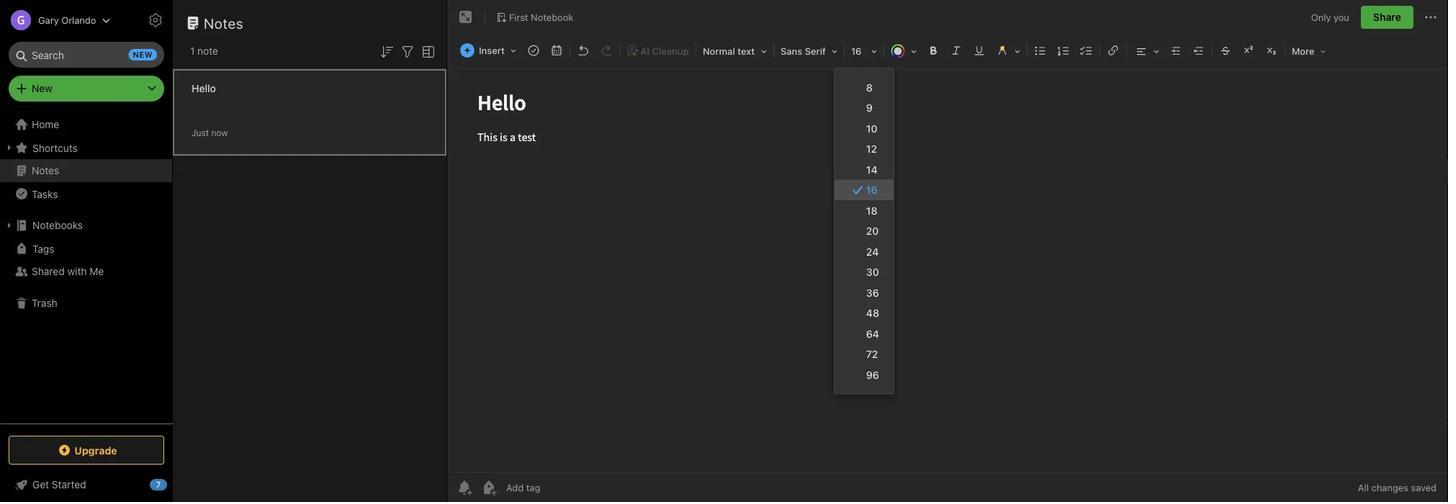 Task type: locate. For each thing, give the bounding box(es) containing it.
Account field
[[0, 6, 111, 35]]

18 link
[[835, 200, 894, 221]]

16 inside menu item
[[867, 184, 878, 196]]

started
[[52, 479, 86, 491]]

new search field
[[19, 42, 157, 68]]

14
[[867, 164, 878, 175]]

tags
[[32, 243, 54, 255]]

64 link
[[835, 324, 894, 344]]

tasks
[[32, 188, 58, 200]]

shortcuts button
[[0, 136, 172, 159]]

subscript image
[[1262, 40, 1282, 61]]

notes
[[204, 14, 244, 31], [32, 165, 59, 177]]

outdent image
[[1190, 40, 1210, 61]]

tree
[[0, 113, 173, 423]]

View options field
[[416, 42, 437, 60]]

1 vertical spatial 16
[[867, 184, 878, 196]]

72 link
[[835, 344, 894, 365]]

get started
[[32, 479, 86, 491]]

1 note
[[190, 45, 218, 57]]

notebooks
[[32, 219, 83, 231]]

me
[[90, 266, 104, 277]]

Sort options field
[[378, 42, 396, 60]]

14 link
[[835, 159, 894, 180]]

task image
[[524, 40, 544, 61]]

with
[[67, 266, 87, 277]]

48
[[867, 307, 880, 319]]

just now
[[192, 128, 228, 138]]

gary
[[38, 15, 59, 26]]

share
[[1374, 11, 1402, 23]]

tags button
[[0, 237, 172, 260]]

get
[[32, 479, 49, 491]]

settings image
[[147, 12, 164, 29]]

shared with me
[[32, 266, 104, 277]]

notes inside "link"
[[32, 165, 59, 177]]

Alignment field
[[1129, 40, 1165, 61]]

new
[[32, 82, 52, 94]]

1 horizontal spatial notes
[[204, 14, 244, 31]]

16 up 8 link
[[852, 46, 862, 57]]

96 link
[[835, 365, 894, 385]]

Insert field
[[457, 40, 522, 61]]

upgrade
[[74, 444, 117, 456]]

0 vertical spatial notes
[[204, 14, 244, 31]]

1 horizontal spatial 16
[[867, 184, 878, 196]]

gary orlando
[[38, 15, 96, 26]]

16 link
[[835, 180, 894, 200]]

Help and Learning task checklist field
[[0, 473, 173, 496]]

changes
[[1372, 482, 1409, 493]]

0 vertical spatial 16
[[852, 46, 862, 57]]

home
[[32, 119, 59, 130]]

1 vertical spatial notes
[[32, 165, 59, 177]]

notebook
[[531, 12, 574, 22]]

sans serif
[[781, 46, 826, 57]]

add tag image
[[481, 479, 498, 496]]

strikethrough image
[[1216, 40, 1236, 61]]

64
[[867, 328, 880, 340]]

you
[[1334, 12, 1350, 23]]

0 horizontal spatial 16
[[852, 46, 862, 57]]

Search text field
[[19, 42, 154, 68]]

only you
[[1312, 12, 1350, 23]]

24 link
[[835, 241, 894, 262]]

add a reminder image
[[456, 479, 473, 496]]

checklist image
[[1077, 40, 1097, 61]]

shared with me link
[[0, 260, 172, 283]]

notes up note
[[204, 14, 244, 31]]

note
[[198, 45, 218, 57]]

only
[[1312, 12, 1332, 23]]

indent image
[[1166, 40, 1187, 61]]

Add filters field
[[399, 42, 416, 60]]

notes link
[[0, 159, 172, 182]]

shared
[[32, 266, 65, 277]]

0 horizontal spatial notes
[[32, 165, 59, 177]]

saved
[[1412, 482, 1437, 493]]

30 link
[[835, 262, 894, 282]]

click to collapse image
[[168, 476, 178, 493]]

underline image
[[970, 40, 990, 61]]

tree containing home
[[0, 113, 173, 423]]

16
[[852, 46, 862, 57], [867, 184, 878, 196]]

16 menu item
[[835, 180, 894, 200]]

16 up the 18
[[867, 184, 878, 196]]

normal text
[[703, 46, 755, 57]]

orlando
[[61, 15, 96, 26]]

Font family field
[[776, 40, 843, 61]]

9 link
[[835, 98, 894, 118]]

notes up tasks
[[32, 165, 59, 177]]

8 link
[[835, 77, 894, 98]]

add filters image
[[399, 43, 416, 60]]

96
[[867, 369, 880, 381]]

dropdown list menu
[[835, 77, 894, 385]]

24
[[867, 246, 879, 258]]



Task type: vqa. For each thing, say whether or not it's contained in the screenshot.
Lorem ipsum dolor sit amet, consectetur adipiscing elit. Proin alifuam eu nulla a tincidunt. Curabitur ut ligula magna. In hac habitasse platea dictumst. Fusce elementum lorem et auctor dignissim. Proin eget mi id urna euismod consectetur. Pellentesque porttitor ac urna quis fermentum: 0 cell
no



Task type: describe. For each thing, give the bounding box(es) containing it.
12
[[867, 143, 878, 155]]

italic image
[[947, 40, 967, 61]]

Add tag field
[[505, 482, 613, 494]]

30
[[867, 266, 879, 278]]

Font size field
[[847, 40, 883, 61]]

new button
[[9, 76, 164, 102]]

16 inside the font size field
[[852, 46, 862, 57]]

notebooks link
[[0, 214, 172, 237]]

10 link
[[835, 118, 894, 139]]

1
[[190, 45, 195, 57]]

first notebook
[[509, 12, 574, 22]]

9
[[867, 102, 873, 114]]

undo image
[[573, 40, 594, 61]]

upgrade button
[[9, 436, 164, 465]]

20 link
[[835, 221, 894, 241]]

insert
[[479, 45, 505, 56]]

first notebook button
[[491, 7, 579, 27]]

10
[[867, 122, 878, 134]]

shortcuts
[[32, 142, 78, 154]]

8 9 10
[[867, 81, 878, 134]]

new
[[133, 50, 153, 59]]

expand notebooks image
[[4, 220, 15, 231]]

now
[[211, 128, 228, 138]]

20
[[867, 225, 879, 237]]

superscript image
[[1239, 40, 1259, 61]]

text
[[738, 46, 755, 57]]

numbered list image
[[1054, 40, 1074, 61]]

hello
[[192, 82, 216, 94]]

all changes saved
[[1359, 482, 1437, 493]]

more
[[1293, 46, 1315, 57]]

serif
[[805, 46, 826, 57]]

share button
[[1362, 6, 1414, 29]]

first
[[509, 12, 529, 22]]

more actions image
[[1423, 9, 1440, 26]]

12 link
[[835, 139, 894, 159]]

home link
[[0, 113, 173, 136]]

expand note image
[[458, 9, 475, 26]]

all
[[1359, 482, 1370, 493]]

bold image
[[924, 40, 944, 61]]

8
[[867, 81, 873, 93]]

trash
[[32, 297, 57, 309]]

36
[[867, 287, 880, 299]]

7
[[156, 480, 161, 490]]

More field
[[1288, 40, 1332, 61]]

trash link
[[0, 292, 172, 315]]

Highlight field
[[991, 40, 1026, 61]]

sans
[[781, 46, 803, 57]]

36 link
[[835, 282, 894, 303]]

normal
[[703, 46, 736, 57]]

Heading level field
[[698, 40, 772, 61]]

note window element
[[447, 0, 1449, 502]]

Font color field
[[886, 40, 922, 61]]

insert link image
[[1104, 40, 1124, 61]]

calendar event image
[[547, 40, 567, 61]]

18
[[867, 205, 878, 217]]

bulleted list image
[[1031, 40, 1051, 61]]

tasks button
[[0, 182, 172, 205]]

Note Editor text field
[[447, 69, 1449, 473]]

just
[[192, 128, 209, 138]]

48 link
[[835, 303, 894, 324]]

72
[[867, 348, 879, 360]]

More actions field
[[1423, 6, 1440, 29]]



